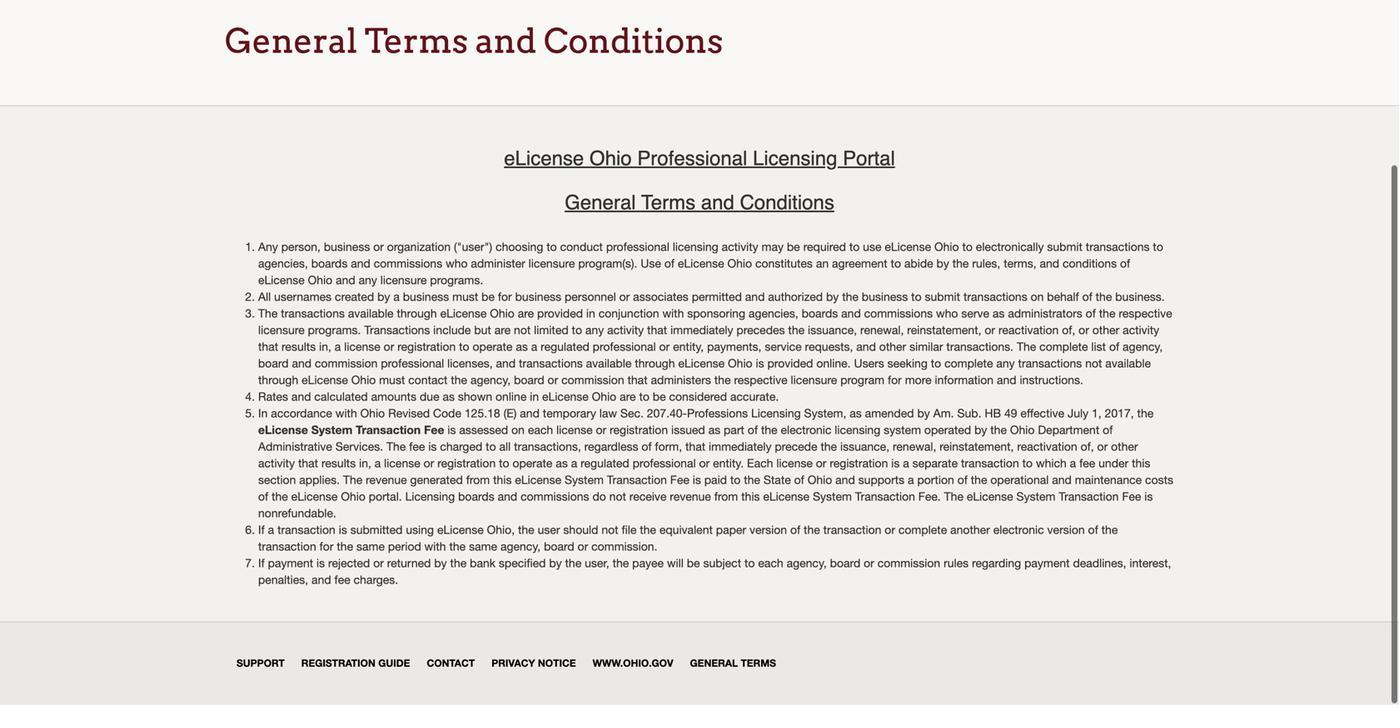 Task type: describe. For each thing, give the bounding box(es) containing it.
an
[[816, 257, 829, 271]]

ohio down payments,
[[728, 357, 753, 371]]

a down transactions,
[[571, 457, 577, 471]]

electronically
[[976, 240, 1044, 254]]

1 same from the left
[[357, 540, 385, 554]]

issuance, inside "any person, business or organization ("user") choosing to conduct professional licensing activity may be required to use elicense ohio to electronically submit transactions to agencies, boards and commissions who administer licensure program(s). use of elicense ohio constitutes an agreement to abide by the rules, terms, and conditions of elicense ohio and any licensure programs. all usernames created by a business must be for business personnel or associates permitted and authorized by the business to submit transactions on behalf of the business. the transactions available through elicense ohio are provided in conjunction with sponsoring agencies, boards and commissions who serve as administrators of the respective licensure programs. transactions include but are not limited to any activity that immediately precedes the issuance, renewal, reinstatement, or reactivation of, or other activity that results in, a license or registration to operate as a regulated professional or entity, payments, service requests, and other similar transactions. the complete list of agency, board and commission professional licenses, and transactions available through elicense ohio is provided online. users seeking to complete any transactions not available through elicense ohio must contact the agency, board or commission that administers the respective licensure program for more information and instructions. rates and calculated amounts due as shown online in elicense ohio are to be considered accurate."
[[808, 324, 857, 338]]

professional up 'use' on the top left
[[606, 240, 670, 254]]

1 vertical spatial respective
[[734, 374, 788, 388]]

by down an
[[826, 290, 839, 304]]

other inside is assessed on each license or registration issued as part of the electronic licensing system operated by the ohio department of administrative services. the fee is charged to all transactions, regardless of form, that immediately precede the issuance, renewal, reinstatement, reactivation of, or other activity that results in, a license or registration to operate as a regulated professional or entity. each license or registration is a separate transaction to which a fee under this section applies. the revenue generated from this elicense system transaction fee is paid to the state of ohio and supports a portion of the operational and maintenance costs of the elicense ohio portal. licensing boards and commissions do not receive revenue from this elicense system transaction fee. the elicense system transaction fee is nonrefundable.
[[1111, 440, 1138, 454]]

electronic inside if a transaction is submitted using elicense ohio, the user should not file the equivalent paper version of the transaction or complete another electronic version of the transaction for the same period with the same agency, board or commission. if payment is rejected or returned by the bank specified by the user, the payee will be subject to each agency, board or commission rules regarding payment deadlines, interest, penalties, and fee charges.
[[994, 524, 1044, 537]]

authorized
[[768, 290, 823, 304]]

0 vertical spatial submit
[[1047, 240, 1083, 254]]

as right the "serve"
[[993, 307, 1005, 321]]

0 vertical spatial other
[[1093, 324, 1120, 338]]

1 vertical spatial through
[[635, 357, 675, 371]]

rejected
[[328, 557, 370, 571]]

use
[[641, 257, 661, 271]]

conjunction
[[599, 307, 659, 321]]

2 horizontal spatial are
[[620, 390, 636, 404]]

electronic inside is assessed on each license or registration issued as part of the electronic licensing system operated by the ohio department of administrative services. the fee is charged to all transactions, regardless of form, that immediately precede the issuance, renewal, reinstatement, reactivation of, or other activity that results in, a license or registration to operate as a regulated professional or entity. each license or registration is a separate transaction to which a fee under this section applies. the revenue generated from this elicense system transaction fee is paid to the state of ohio and supports a portion of the operational and maintenance costs of the elicense ohio portal. licensing boards and commissions do not receive revenue from this elicense system transaction fee. the elicense system transaction fee is nonrefundable.
[[781, 424, 832, 437]]

of down "section"
[[258, 490, 268, 504]]

all
[[499, 440, 511, 454]]

services.
[[336, 440, 383, 454]]

complete inside if a transaction is submitted using elicense ohio, the user should not file the equivalent paper version of the transaction or complete another electronic version of the transaction for the same period with the same agency, board or commission. if payment is rejected or returned by the bank specified by the user, the payee will be subject to each agency, board or commission rules regarding payment deadlines, interest, penalties, and fee charges.
[[899, 524, 947, 537]]

of left form,
[[642, 440, 652, 454]]

to up agreement
[[849, 240, 860, 254]]

renewal, inside is assessed on each license or registration issued as part of the electronic licensing system operated by the ohio department of administrative services. the fee is charged to all transactions, regardless of form, that immediately precede the issuance, renewal, reinstatement, reactivation of, or other activity that results in, a license or registration to operate as a regulated professional or entity. each license or registration is a separate transaction to which a fee under this section applies. the revenue generated from this elicense system transaction fee is paid to the state of ohio and supports a portion of the operational and maintenance costs of the elicense ohio portal. licensing boards and commissions do not receive revenue from this elicense system transaction fee. the elicense system transaction fee is nonrefundable.
[[893, 440, 937, 454]]

the up list
[[1099, 307, 1116, 321]]

1 version from the left
[[750, 524, 787, 537]]

ohio up permitted
[[728, 257, 752, 271]]

0 horizontal spatial in
[[530, 390, 539, 404]]

guide
[[378, 658, 410, 670]]

2 horizontal spatial this
[[1132, 457, 1151, 471]]

the left rules,
[[953, 257, 969, 271]]

the inside in accordance with ohio revised code 125.18 (e) and temporary law sec. 207.40-professions licensing system, as amended by am. sub. hb 49 effective july 1, 2017, the elicense system transaction fee
[[1137, 407, 1154, 421]]

the down each at the right of the page
[[744, 474, 760, 487]]

costs
[[1145, 474, 1174, 487]]

2 horizontal spatial available
[[1106, 357, 1151, 371]]

0 horizontal spatial any
[[359, 274, 377, 288]]

transaction down maintenance
[[1059, 490, 1119, 504]]

not left limited
[[514, 324, 531, 338]]

required
[[803, 240, 846, 254]]

behalf
[[1047, 290, 1079, 304]]

is inside "any person, business or organization ("user") choosing to conduct professional licensing activity may be required to use elicense ohio to electronically submit transactions to agencies, boards and commissions who administer licensure program(s). use of elicense ohio constitutes an agreement to abide by the rules, terms, and conditions of elicense ohio and any licensure programs. all usernames created by a business must be for business personnel or associates permitted and authorized by the business to submit transactions on behalf of the business. the transactions available through elicense ohio are provided in conjunction with sponsoring agencies, boards and commissions who serve as administrators of the respective licensure programs. transactions include but are not limited to any activity that immediately precedes the issuance, renewal, reinstatement, or reactivation of, or other activity that results in, a license or registration to operate as a regulated professional or entity, payments, service requests, and other similar transactions. the complete list of agency, board and commission professional licenses, and transactions available through elicense ohio is provided online. users seeking to complete any transactions not available through elicense ohio must contact the agency, board or commission that administers the respective licensure program for more information and instructions. rates and calculated amounts due as shown online in elicense ohio are to be considered accurate."
[[756, 357, 764, 371]]

transactions down 'usernames'
[[281, 307, 345, 321]]

to left the abide
[[891, 257, 901, 271]]

license down temporary in the left of the page
[[556, 424, 593, 437]]

2 horizontal spatial for
[[888, 374, 902, 388]]

immediately inside "any person, business or organization ("user") choosing to conduct professional licensing activity may be required to use elicense ohio to electronically submit transactions to agencies, boards and commissions who administer licensure program(s). use of elicense ohio constitutes an agreement to abide by the rules, terms, and conditions of elicense ohio and any licensure programs. all usernames created by a business must be for business personnel or associates permitted and authorized by the business to submit transactions on behalf of the business. the transactions available through elicense ohio are provided in conjunction with sponsoring agencies, boards and commissions who serve as administrators of the respective licensure programs. transactions include but are not limited to any activity that immediately precedes the issuance, renewal, reinstatement, or reactivation of, or other activity that results in, a license or registration to operate as a regulated professional or entity, payments, service requests, and other similar transactions. the complete list of agency, board and commission professional licenses, and transactions available through elicense ohio is provided online. users seeking to complete any transactions not available through elicense ohio must contact the agency, board or commission that administers the respective licensure program for more information and instructions. rates and calculated amounts due as shown online in elicense ohio are to be considered accurate."
[[671, 324, 733, 338]]

program
[[841, 374, 885, 388]]

reinstatement, inside "any person, business or organization ("user") choosing to conduct professional licensing activity may be required to use elicense ohio to electronically submit transactions to agencies, boards and commissions who administer licensure program(s). use of elicense ohio constitutes an agreement to abide by the rules, terms, and conditions of elicense ohio and any licensure programs. all usernames created by a business must be for business personnel or associates permitted and authorized by the business to submit transactions on behalf of the business. the transactions available through elicense ohio are provided in conjunction with sponsoring agencies, boards and commissions who serve as administrators of the respective licensure programs. transactions include but are not limited to any activity that immediately precedes the issuance, renewal, reinstatement, or reactivation of, or other activity that results in, a license or registration to operate as a regulated professional or entity, payments, service requests, and other similar transactions. the complete list of agency, board and commission professional licenses, and transactions available through elicense ohio is provided online. users seeking to complete any transactions not available through elicense ohio must contact the agency, board or commission that administers the respective licensure program for more information and instructions. rates and calculated amounts due as shown online in elicense ohio are to be considered accurate."
[[907, 324, 982, 338]]

reinstatement, inside is assessed on each license or registration issued as part of the electronic licensing system operated by the ohio department of administrative services. the fee is charged to all transactions, regardless of form, that immediately precede the issuance, renewal, reinstatement, reactivation of, or other activity that results in, a license or registration to operate as a regulated professional or entity. each license or registration is a separate transaction to which a fee under this section applies. the revenue generated from this elicense system transaction fee is paid to the state of ohio and supports a portion of the operational and maintenance costs of the elicense ohio portal. licensing boards and commissions do not receive revenue from this elicense system transaction fee. the elicense system transaction fee is nonrefundable.
[[940, 440, 1014, 454]]

users
[[854, 357, 884, 371]]

more
[[905, 374, 932, 388]]

as up online
[[516, 340, 528, 354]]

operate inside is assessed on each license or registration issued as part of the electronic licensing system operated by the ohio department of administrative services. the fee is charged to all transactions, regardless of form, that immediately precede the issuance, renewal, reinstatement, reactivation of, or other activity that results in, a license or registration to operate as a regulated professional or entity. each license or registration is a separate transaction to which a fee under this section applies. the revenue generated from this elicense system transaction fee is paid to the state of ohio and supports a portion of the operational and maintenance costs of the elicense ohio portal. licensing boards and commissions do not receive revenue from this elicense system transaction fee. the elicense system transaction fee is nonrefundable.
[[513, 457, 553, 471]]

file
[[622, 524, 637, 537]]

49
[[1005, 407, 1018, 421]]

license up portal.
[[384, 457, 420, 471]]

portion
[[918, 474, 954, 487]]

program(s).
[[578, 257, 638, 271]]

1 payment from the left
[[268, 557, 313, 571]]

that down "conjunction"
[[647, 324, 667, 338]]

0 horizontal spatial commission
[[315, 357, 378, 371]]

1 vertical spatial general
[[565, 191, 636, 214]]

0 horizontal spatial available
[[348, 307, 394, 321]]

of right state
[[794, 474, 805, 487]]

be up constitutes
[[787, 240, 800, 254]]

registration up supports
[[830, 457, 888, 471]]

the up the deadlines,
[[1102, 524, 1118, 537]]

ohio up 'usernames'
[[308, 274, 333, 288]]

sponsoring
[[687, 307, 746, 321]]

that up applies.
[[298, 457, 318, 471]]

0 vertical spatial general terms and conditions
[[225, 21, 723, 62]]

separate
[[913, 457, 958, 471]]

of up the deadlines,
[[1088, 524, 1098, 537]]

charges.
[[354, 574, 398, 587]]

but
[[474, 324, 491, 338]]

is left "submitted"
[[339, 524, 347, 537]]

calculated
[[314, 390, 368, 404]]

amounts
[[371, 390, 417, 404]]

privacy notice
[[492, 658, 576, 670]]

with inside if a transaction is submitted using elicense ohio, the user should not file the equivalent paper version of the transaction or complete another electronic version of the transaction for the same period with the same agency, board or commission. if payment is rejected or returned by the bank specified by the user, the payee will be subject to each agency, board or commission rules regarding payment deadlines, interest, penalties, and fee charges.
[[425, 540, 446, 554]]

generated
[[410, 474, 463, 487]]

1 horizontal spatial revenue
[[670, 490, 711, 504]]

0 horizontal spatial submit
[[925, 290, 960, 304]]

is up supports
[[891, 457, 900, 471]]

transactions up conditions
[[1086, 240, 1150, 254]]

precede
[[775, 440, 818, 454]]

2017,
[[1105, 407, 1134, 421]]

not inside if a transaction is submitted using elicense ohio, the user should not file the equivalent paper version of the transaction or complete another electronic version of the transaction for the same period with the same agency, board or commission. if payment is rejected or returned by the bank specified by the user, the payee will be subject to each agency, board or commission rules regarding payment deadlines, interest, penalties, and fee charges.
[[602, 524, 619, 537]]

2 horizontal spatial general
[[690, 658, 738, 670]]

0 vertical spatial in
[[586, 307, 595, 321]]

transactions down limited
[[519, 357, 583, 371]]

professional
[[637, 147, 747, 170]]

elicense inside in accordance with ohio revised code 125.18 (e) and temporary law sec. 207.40-professions licensing system, as amended by am. sub. hb 49 effective july 1, 2017, the elicense system transaction fee
[[258, 424, 308, 437]]

portal
[[843, 147, 895, 170]]

entity,
[[673, 340, 704, 354]]

immediately inside is assessed on each license or registration issued as part of the electronic licensing system operated by the ohio department of administrative services. the fee is charged to all transactions, regardless of form, that immediately precede the issuance, renewal, reinstatement, reactivation of, or other activity that results in, a license or registration to operate as a regulated professional or entity. each license or registration is a separate transaction to which a fee under this section applies. the revenue generated from this elicense system transaction fee is paid to the state of ohio and supports a portion of the operational and maintenance costs of the elicense ohio portal. licensing boards and commissions do not receive revenue from this elicense system transaction fee. the elicense system transaction fee is nonrefundable.
[[709, 440, 772, 454]]

of down state
[[790, 524, 801, 537]]

conditions
[[1063, 257, 1117, 271]]

activity down "conjunction"
[[607, 324, 644, 338]]

paper
[[716, 524, 746, 537]]

do
[[593, 490, 606, 504]]

privacy
[[492, 658, 535, 670]]

operated
[[925, 424, 971, 437]]

business up limited
[[515, 290, 562, 304]]

privacy notice link
[[492, 658, 576, 670]]

the up rejected on the left bottom of the page
[[337, 540, 353, 554]]

the down revised
[[387, 440, 406, 454]]

1 horizontal spatial agencies,
[[749, 307, 799, 321]]

0 horizontal spatial through
[[258, 374, 298, 388]]

in
[[258, 407, 268, 421]]

transaction down supports
[[855, 490, 915, 504]]

the right file on the left bottom
[[640, 524, 656, 537]]

rules,
[[972, 257, 1001, 271]]

fee inside if a transaction is submitted using elicense ohio, the user should not file the equivalent paper version of the transaction or complete another electronic version of the transaction for the same period with the same agency, board or commission. if payment is rejected or returned by the bank specified by the user, the payee will be subject to each agency, board or commission rules regarding payment deadlines, interest, penalties, and fee charges.
[[334, 574, 350, 587]]

online.
[[817, 357, 851, 371]]

registration guide
[[301, 658, 410, 670]]

elicense ohio professional licensing portal
[[504, 147, 895, 170]]

list
[[1092, 340, 1106, 354]]

applies.
[[299, 474, 340, 487]]

deadlines,
[[1073, 557, 1127, 571]]

a up transactions
[[393, 290, 400, 304]]

0 vertical spatial revenue
[[366, 474, 407, 487]]

to down entity.
[[730, 474, 741, 487]]

reactivation inside "any person, business or organization ("user") choosing to conduct professional licensing activity may be required to use elicense ohio to electronically submit transactions to agencies, boards and commissions who administer licensure program(s). use of elicense ohio constitutes an agreement to abide by the rules, terms, and conditions of elicense ohio and any licensure programs. all usernames created by a business must be for business personnel or associates permitted and authorized by the business to submit transactions on behalf of the business. the transactions available through elicense ohio are provided in conjunction with sponsoring agencies, boards and commissions who serve as administrators of the respective licensure programs. transactions include but are not limited to any activity that immediately precedes the issuance, renewal, reinstatement, or reactivation of, or other activity that results in, a license or registration to operate as a regulated professional or entity, payments, service requests, and other similar transactions. the complete list of agency, board and commission professional licenses, and transactions available through elicense ohio is provided online. users seeking to complete any transactions not available through elicense ohio must contact the agency, board or commission that administers the respective licensure program for more information and instructions. rates and calculated amounts due as shown online in elicense ohio are to be considered accurate."
[[999, 324, 1059, 338]]

sec.
[[620, 407, 644, 421]]

administer
[[471, 257, 525, 271]]

a left separate
[[903, 457, 909, 471]]

if a transaction is submitted using elicense ohio, the user should not file the equivalent paper version of the transaction or complete another electronic version of the transaction for the same period with the same agency, board or commission. if payment is rejected or returned by the bank specified by the user, the payee will be subject to each agency, board or commission rules regarding payment deadlines, interest, penalties, and fee charges.
[[258, 524, 1172, 587]]

july
[[1068, 407, 1089, 421]]

of right portion
[[958, 474, 968, 487]]

of, inside "any person, business or organization ("user") choosing to conduct professional licensing activity may be required to use elicense ohio to electronically submit transactions to agencies, boards and commissions who administer licensure program(s). use of elicense ohio constitutes an agreement to abide by the rules, terms, and conditions of elicense ohio and any licensure programs. all usernames created by a business must be for business personnel or associates permitted and authorized by the business to submit transactions on behalf of the business. the transactions available through elicense ohio are provided in conjunction with sponsoring agencies, boards and commissions who serve as administrators of the respective licensure programs. transactions include but are not limited to any activity that immediately precedes the issuance, renewal, reinstatement, or reactivation of, or other activity that results in, a license or registration to operate as a regulated professional or entity, payments, service requests, and other similar transactions. the complete list of agency, board and commission professional licenses, and transactions available through elicense ohio is provided online. users seeking to complete any transactions not available through elicense ohio must contact the agency, board or commission that administers the respective licensure program for more information and instructions. rates and calculated amounts due as shown online in elicense ohio are to be considered accurate."
[[1062, 324, 1076, 338]]

1 vertical spatial complete
[[945, 357, 993, 371]]

agreement
[[832, 257, 888, 271]]

0 vertical spatial from
[[466, 474, 490, 487]]

choosing
[[496, 240, 543, 254]]

transactions up instructions.
[[1018, 357, 1082, 371]]

the down licenses,
[[451, 374, 467, 388]]

business right person,
[[324, 240, 370, 254]]

another
[[951, 524, 990, 537]]

licensing inside in accordance with ohio revised code 125.18 (e) and temporary law sec. 207.40-professions licensing system, as amended by am. sub. hb 49 effective july 1, 2017, the elicense system transaction fee
[[751, 407, 801, 421]]

as up the code
[[443, 390, 455, 404]]

administrative
[[258, 440, 332, 454]]

seeking
[[888, 357, 928, 371]]

www.ohio.gov link
[[593, 658, 674, 670]]

transaction up penalties,
[[258, 540, 316, 554]]

the right period
[[449, 540, 466, 554]]

0 vertical spatial fee
[[409, 440, 425, 454]]

a right which at right bottom
[[1070, 457, 1076, 471]]

transactions.
[[947, 340, 1014, 354]]

contact
[[408, 374, 448, 388]]

2 vertical spatial this
[[741, 490, 760, 504]]

a left portion
[[908, 474, 914, 487]]

0 vertical spatial commissions
[[374, 257, 442, 271]]

to down the abide
[[911, 290, 922, 304]]

to right limited
[[572, 324, 582, 338]]

license inside "any person, business or organization ("user") choosing to conduct professional licensing activity may be required to use elicense ohio to electronically submit transactions to agencies, boards and commissions who administer licensure program(s). use of elicense ohio constitutes an agreement to abide by the rules, terms, and conditions of elicense ohio and any licensure programs. all usernames created by a business must be for business personnel or associates permitted and authorized by the business to submit transactions on behalf of the business. the transactions available through elicense ohio are provided in conjunction with sponsoring agencies, boards and commissions who serve as administrators of the respective licensure programs. transactions include but are not limited to any activity that immediately precedes the issuance, renewal, reinstatement, or reactivation of, or other activity that results in, a license or registration to operate as a regulated professional or entity, payments, service requests, and other similar transactions. the complete list of agency, board and commission professional licenses, and transactions available through elicense ohio is provided online. users seeking to complete any transactions not available through elicense ohio must contact the agency, board or commission that administers the respective licensure program for more information and instructions. rates and calculated amounts due as shown online in elicense ohio are to be considered accurate."
[[344, 340, 380, 354]]

transaction down supports
[[824, 524, 882, 537]]

business.
[[1116, 290, 1165, 304]]

revised
[[388, 407, 430, 421]]

use
[[863, 240, 882, 254]]

by right the abide
[[937, 257, 949, 271]]

1 horizontal spatial available
[[586, 357, 632, 371]]

licenses,
[[447, 357, 493, 371]]

is down the code
[[448, 424, 456, 437]]

1 horizontal spatial respective
[[1119, 307, 1173, 321]]

each
[[747, 457, 773, 471]]

nonrefundable.
[[258, 507, 336, 521]]

by inside is assessed on each license or registration issued as part of the electronic licensing system operated by the ohio department of administrative services. the fee is charged to all transactions, regardless of form, that immediately precede the issuance, renewal, reinstatement, reactivation of, or other activity that results in, a license or registration to operate as a regulated professional or entity. each license or registration is a separate transaction to which a fee under this section applies. the revenue generated from this elicense system transaction fee is paid to the state of ohio and supports a portion of the operational and maintenance costs of the elicense ohio portal. licensing boards and commissions do not receive revenue from this elicense system transaction fee. the elicense system transaction fee is nonrefundable.
[[975, 424, 987, 437]]

by right 'created'
[[377, 290, 390, 304]]

0 vertical spatial complete
[[1040, 340, 1088, 354]]

business down agreement
[[862, 290, 908, 304]]

of right list
[[1109, 340, 1120, 354]]

by inside in accordance with ohio revised code 125.18 (e) and temporary law sec. 207.40-professions licensing system, as amended by am. sub. hb 49 effective july 1, 2017, the elicense system transaction fee
[[917, 407, 930, 421]]

to left all
[[486, 440, 496, 454]]

activity down business.
[[1123, 324, 1160, 338]]

the right "paper"
[[804, 524, 820, 537]]

1 horizontal spatial must
[[452, 290, 478, 304]]

with inside "any person, business or organization ("user") choosing to conduct professional licensing activity may be required to use elicense ohio to electronically submit transactions to agencies, boards and commissions who administer licensure program(s). use of elicense ohio constitutes an agreement to abide by the rules, terms, and conditions of elicense ohio and any licensure programs. all usernames created by a business must be for business personnel or associates permitted and authorized by the business to submit transactions on behalf of the business. the transactions available through elicense ohio are provided in conjunction with sponsoring agencies, boards and commissions who serve as administrators of the respective licensure programs. transactions include but are not limited to any activity that immediately precedes the issuance, renewal, reinstatement, or reactivation of, or other activity that results in, a license or registration to operate as a regulated professional or entity, payments, service requests, and other similar transactions. the complete list of agency, board and commission professional licenses, and transactions available through elicense ohio is provided online. users seeking to complete any transactions not available through elicense ohio must contact the agency, board or commission that administers the respective licensure program for more information and instructions. rates and calculated amounts due as shown online in elicense ohio are to be considered accurate."
[[663, 307, 684, 321]]

www.ohio.gov
[[593, 658, 674, 670]]

ohio,
[[487, 524, 515, 537]]

a up calculated
[[335, 340, 341, 354]]

0 vertical spatial provided
[[537, 307, 583, 321]]

the right applies.
[[343, 474, 363, 487]]

licensing inside "any person, business or organization ("user") choosing to conduct professional licensing activity may be required to use elicense ohio to electronically submit transactions to agencies, boards and commissions who administer licensure program(s). use of elicense ohio constitutes an agreement to abide by the rules, terms, and conditions of elicense ohio and any licensure programs. all usernames created by a business must be for business personnel or associates permitted and authorized by the business to submit transactions on behalf of the business. the transactions available through elicense ohio are provided in conjunction with sponsoring agencies, boards and commissions who serve as administrators of the respective licensure programs. transactions include but are not limited to any activity that immediately precedes the issuance, renewal, reinstatement, or reactivation of, or other activity that results in, a license or registration to operate as a regulated professional or entity, payments, service requests, and other similar transactions. the complete list of agency, board and commission professional licenses, and transactions available through elicense ohio is provided online. users seeking to complete any transactions not available through elicense ohio must contact the agency, board or commission that administers the respective licensure program for more information and instructions. rates and calculated amounts due as shown online in elicense ohio are to be considered accurate."
[[673, 240, 719, 254]]

1 vertical spatial commission
[[562, 374, 624, 388]]

0 vertical spatial boards
[[311, 257, 348, 271]]

be up but
[[482, 290, 495, 304]]

professions
[[687, 407, 748, 421]]

0 horizontal spatial are
[[495, 324, 511, 338]]

user
[[538, 524, 560, 537]]

the up considered
[[714, 374, 731, 388]]

commissions inside is assessed on each license or registration issued as part of the electronic licensing system operated by the ohio department of administrative services. the fee is charged to all transactions, regardless of form, that immediately precede the issuance, renewal, reinstatement, reactivation of, or other activity that results in, a license or registration to operate as a regulated professional or entity. each license or registration is a separate transaction to which a fee under this section applies. the revenue generated from this elicense system transaction fee is paid to the state of ohio and supports a portion of the operational and maintenance costs of the elicense ohio portal. licensing boards and commissions do not receive revenue from this elicense system transaction fee. the elicense system transaction fee is nonrefundable.
[[521, 490, 589, 504]]

the down "section"
[[272, 490, 288, 504]]

1 horizontal spatial for
[[498, 290, 512, 304]]

administers
[[651, 374, 711, 388]]

is assessed on each license or registration issued as part of the electronic licensing system operated by the ohio department of administrative services. the fee is charged to all transactions, regardless of form, that immediately precede the issuance, renewal, reinstatement, reactivation of, or other activity that results in, a license or registration to operate as a regulated professional or entity. each license or registration is a separate transaction to which a fee under this section applies. the revenue generated from this elicense system transaction fee is paid to the state of ohio and supports a portion of the operational and maintenance costs of the elicense ohio portal. licensing boards and commissions do not receive revenue from this elicense system transaction fee. the elicense system transaction fee is nonrefundable.
[[258, 424, 1174, 521]]

each inside is assessed on each license or registration issued as part of the electronic licensing system operated by the ohio department of administrative services. the fee is charged to all transactions, regardless of form, that immediately precede the issuance, renewal, reinstatement, reactivation of, or other activity that results in, a license or registration to operate as a regulated professional or entity. each license or registration is a separate transaction to which a fee under this section applies. the revenue generated from this elicense system transaction fee is paid to the state of ohio and supports a portion of the operational and maintenance costs of the elicense ohio portal. licensing boards and commissions do not receive revenue from this elicense system transaction fee. the elicense system transaction fee is nonrefundable.
[[528, 424, 553, 437]]

ohio down 49
[[1010, 424, 1035, 437]]

personnel
[[565, 290, 616, 304]]

ohio up law
[[592, 390, 617, 404]]

the down commission.
[[613, 557, 629, 571]]

1,
[[1092, 407, 1102, 421]]

ohio left portal.
[[341, 490, 366, 504]]

0 horizontal spatial this
[[493, 474, 512, 487]]

to down all
[[499, 457, 509, 471]]

("user")
[[454, 240, 492, 254]]

person,
[[281, 240, 321, 254]]

maintenance
[[1075, 474, 1142, 487]]

0 vertical spatial are
[[518, 307, 534, 321]]

similar
[[910, 340, 943, 354]]

and inside in accordance with ohio revised code 125.18 (e) and temporary law sec. 207.40-professions licensing system, as amended by am. sub. hb 49 effective july 1, 2017, the elicense system transaction fee
[[520, 407, 540, 421]]

regardless
[[584, 440, 638, 454]]

registration
[[301, 658, 376, 670]]

that up sec.
[[628, 374, 648, 388]]



Task type: locate. For each thing, give the bounding box(es) containing it.
transactions up the "serve"
[[964, 290, 1028, 304]]

1 vertical spatial of,
[[1081, 440, 1094, 454]]

with inside in accordance with ohio revised code 125.18 (e) and temporary law sec. 207.40-professions licensing system, as amended by am. sub. hb 49 effective july 1, 2017, the elicense system transaction fee
[[336, 407, 357, 421]]

registration guide link
[[301, 658, 410, 670]]

programs. down 'created'
[[308, 324, 361, 338]]

to up licenses,
[[459, 340, 469, 354]]

1 vertical spatial from
[[714, 490, 738, 504]]

and inside if a transaction is submitted using elicense ohio, the user should not file the equivalent paper version of the transaction or complete another electronic version of the transaction for the same period with the same agency, board or commission. if payment is rejected or returned by the bank specified by the user, the payee will be subject to each agency, board or commission rules regarding payment deadlines, interest, penalties, and fee charges.
[[312, 574, 331, 587]]

transaction down revised
[[356, 424, 421, 437]]

0 horizontal spatial from
[[466, 474, 490, 487]]

2 vertical spatial commission
[[878, 557, 941, 571]]

licensure down online.
[[791, 374, 837, 388]]

system down 'operational'
[[1017, 490, 1056, 504]]

who left the "serve"
[[936, 307, 958, 321]]

agency,
[[1123, 340, 1163, 354], [471, 374, 511, 388], [501, 540, 541, 554], [787, 557, 827, 571]]

1 horizontal spatial on
[[1031, 290, 1044, 304]]

registration down sec.
[[610, 424, 668, 437]]

section
[[258, 474, 296, 487]]

licensure down conduct
[[529, 257, 575, 271]]

0 horizontal spatial terms
[[365, 21, 468, 62]]

0 vertical spatial general
[[225, 21, 357, 62]]

is down payments,
[[756, 357, 764, 371]]

professional
[[606, 240, 670, 254], [593, 340, 656, 354], [381, 357, 444, 371], [633, 457, 696, 471]]

1 horizontal spatial submit
[[1047, 240, 1083, 254]]

limited
[[534, 324, 569, 338]]

hb
[[985, 407, 1001, 421]]

electronic up precede
[[781, 424, 832, 437]]

that down "all"
[[258, 340, 278, 354]]

2 horizontal spatial fee
[[1122, 490, 1142, 504]]

complete down fee.
[[899, 524, 947, 537]]

of, inside is assessed on each license or registration issued as part of the electronic licensing system operated by the ohio department of administrative services. the fee is charged to all transactions, regardless of form, that immediately precede the issuance, renewal, reinstatement, reactivation of, or other activity that results in, a license or registration to operate as a regulated professional or entity. each license or registration is a separate transaction to which a fee under this section applies. the revenue generated from this elicense system transaction fee is paid to the state of ohio and supports a portion of the operational and maintenance costs of the elicense ohio portal. licensing boards and commissions do not receive revenue from this elicense system transaction fee. the elicense system transaction fee is nonrefundable.
[[1081, 440, 1094, 454]]

2 vertical spatial complete
[[899, 524, 947, 537]]

2 vertical spatial for
[[320, 540, 334, 554]]

1 horizontal spatial from
[[714, 490, 738, 504]]

who down ("user")
[[446, 257, 468, 271]]

ohio down amounts
[[360, 407, 385, 421]]

elicense inside if a transaction is submitted using elicense ohio, the user should not file the equivalent paper version of the transaction or complete another electronic version of the transaction for the same period with the same agency, board or commission. if payment is rejected or returned by the bank specified by the user, the payee will be subject to each agency, board or commission rules regarding payment deadlines, interest, penalties, and fee charges.
[[437, 524, 484, 537]]

to up sec.
[[639, 390, 650, 404]]

commission left rules
[[878, 557, 941, 571]]

0 vertical spatial for
[[498, 290, 512, 304]]

of
[[665, 257, 675, 271], [1120, 257, 1131, 271], [1083, 290, 1093, 304], [1086, 307, 1096, 321], [1109, 340, 1120, 354], [748, 424, 758, 437], [1103, 424, 1113, 437], [642, 440, 652, 454], [794, 474, 805, 487], [958, 474, 968, 487], [258, 490, 268, 504], [790, 524, 801, 537], [1088, 524, 1098, 537]]

1 horizontal spatial provided
[[768, 357, 813, 371]]

2 vertical spatial fee
[[1122, 490, 1142, 504]]

2 horizontal spatial boards
[[802, 307, 838, 321]]

0 horizontal spatial who
[[446, 257, 468, 271]]

bank
[[470, 557, 496, 571]]

general terms and conditions
[[225, 21, 723, 62], [565, 191, 835, 214]]

0 vertical spatial reactivation
[[999, 324, 1059, 338]]

in, up calculated
[[319, 340, 331, 354]]

be right will
[[687, 557, 700, 571]]

0 horizontal spatial must
[[379, 374, 405, 388]]

system up services.
[[311, 424, 353, 437]]

1 horizontal spatial who
[[936, 307, 958, 321]]

1 vertical spatial revenue
[[670, 490, 711, 504]]

1 horizontal spatial any
[[586, 324, 604, 338]]

a down limited
[[531, 340, 538, 354]]

1 vertical spatial reactivation
[[1017, 440, 1078, 454]]

transaction
[[961, 457, 1019, 471], [277, 524, 336, 537], [824, 524, 882, 537], [258, 540, 316, 554]]

1 vertical spatial on
[[512, 424, 525, 437]]

if down nonrefundable.
[[258, 524, 265, 537]]

not inside is assessed on each license or registration issued as part of the electronic licensing system operated by the ohio department of administrative services. the fee is charged to all transactions, regardless of form, that immediately precede the issuance, renewal, reinstatement, reactivation of, or other activity that results in, a license or registration to operate as a regulated professional or entity. each license or registration is a separate transaction to which a fee under this section applies. the revenue generated from this elicense system transaction fee is paid to the state of ohio and supports a portion of the operational and maintenance costs of the elicense ohio portal. licensing boards and commissions do not receive revenue from this elicense system transaction fee. the elicense system transaction fee is nonrefundable.
[[609, 490, 626, 504]]

to down similar
[[931, 357, 941, 371]]

as inside in accordance with ohio revised code 125.18 (e) and temporary law sec. 207.40-professions licensing system, as amended by am. sub. hb 49 effective july 1, 2017, the elicense system transaction fee
[[850, 407, 862, 421]]

law
[[600, 407, 617, 421]]

the down administrators
[[1017, 340, 1036, 354]]

fee inside in accordance with ohio revised code 125.18 (e) and temporary law sec. 207.40-professions licensing system, as amended by am. sub. hb 49 effective july 1, 2017, the elicense system transaction fee
[[424, 424, 444, 437]]

1 vertical spatial programs.
[[308, 324, 361, 338]]

2 same from the left
[[469, 540, 497, 554]]

licensing down accurate.
[[751, 407, 801, 421]]

professional down form,
[[633, 457, 696, 471]]

business
[[324, 240, 370, 254], [403, 290, 449, 304], [515, 290, 562, 304], [862, 290, 908, 304]]

must up include
[[452, 290, 478, 304]]

0 horizontal spatial fee
[[424, 424, 444, 437]]

this
[[1132, 457, 1151, 471], [493, 474, 512, 487], [741, 490, 760, 504]]

form,
[[655, 440, 682, 454]]

2 horizontal spatial through
[[635, 357, 675, 371]]

sub.
[[957, 407, 982, 421]]

0 vertical spatial agencies,
[[258, 257, 308, 271]]

1 horizontal spatial payment
[[1025, 557, 1070, 571]]

the left bank
[[450, 557, 467, 571]]

0 vertical spatial through
[[397, 307, 437, 321]]

2 vertical spatial commissions
[[521, 490, 589, 504]]

any down transactions.
[[997, 357, 1015, 371]]

system inside in accordance with ohio revised code 125.18 (e) and temporary law sec. 207.40-professions licensing system, as amended by am. sub. hb 49 effective july 1, 2017, the elicense system transaction fee
[[311, 424, 353, 437]]

transaction inside in accordance with ohio revised code 125.18 (e) and temporary law sec. 207.40-professions licensing system, as amended by am. sub. hb 49 effective july 1, 2017, the elicense system transaction fee
[[356, 424, 421, 437]]

1 vertical spatial in
[[530, 390, 539, 404]]

1 vertical spatial fee
[[670, 474, 690, 487]]

0 vertical spatial issuance,
[[808, 324, 857, 338]]

licensing
[[753, 147, 838, 170], [751, 407, 801, 421], [405, 490, 455, 504]]

which
[[1036, 457, 1067, 471]]

rules
[[944, 557, 969, 571]]

2 vertical spatial terms
[[741, 658, 776, 670]]

professional up contact
[[381, 357, 444, 371]]

version up the deadlines,
[[1048, 524, 1085, 537]]

fee down maintenance
[[1122, 490, 1142, 504]]

administrators
[[1008, 307, 1083, 321]]

for inside if a transaction is submitted using elicense ohio, the user should not file the equivalent paper version of the transaction or complete another electronic version of the transaction for the same period with the same agency, board or commission. if payment is rejected or returned by the bank specified by the user, the payee will be subject to each agency, board or commission rules regarding payment deadlines, interest, penalties, and fee charges.
[[320, 540, 334, 554]]

of right conditions
[[1120, 257, 1131, 271]]

board
[[258, 357, 289, 371], [514, 374, 544, 388], [544, 540, 574, 554], [830, 557, 861, 571]]

to up business.
[[1153, 240, 1164, 254]]

as down professions
[[709, 424, 721, 437]]

and
[[476, 21, 537, 62], [701, 191, 735, 214], [351, 257, 371, 271], [1040, 257, 1060, 271], [336, 274, 355, 288], [745, 290, 765, 304], [841, 307, 861, 321], [857, 340, 876, 354], [292, 357, 312, 371], [496, 357, 516, 371], [997, 374, 1017, 388], [291, 390, 311, 404], [520, 407, 540, 421], [836, 474, 855, 487], [1052, 474, 1072, 487], [498, 490, 517, 504], [312, 574, 331, 587]]

effective
[[1021, 407, 1065, 421]]

issued
[[671, 424, 705, 437]]

0 vertical spatial any
[[359, 274, 377, 288]]

fee
[[424, 424, 444, 437], [670, 474, 690, 487], [1122, 490, 1142, 504]]

the left user,
[[565, 557, 582, 571]]

1 vertical spatial regulated
[[581, 457, 630, 471]]

receive
[[630, 490, 667, 504]]

abide
[[905, 257, 933, 271]]

2 version from the left
[[1048, 524, 1085, 537]]

0 horizontal spatial provided
[[537, 307, 583, 321]]

the up precede
[[761, 424, 778, 437]]

activity inside is assessed on each license or registration issued as part of the electronic licensing system operated by the ohio department of administrative services. the fee is charged to all transactions, regardless of form, that immediately precede the issuance, renewal, reinstatement, reactivation of, or other activity that results in, a license or registration to operate as a regulated professional or entity. each license or registration is a separate transaction to which a fee under this section applies. the revenue generated from this elicense system transaction fee is paid to the state of ohio and supports a portion of the operational and maintenance costs of the elicense ohio portal. licensing boards and commissions do not receive revenue from this elicense system transaction fee. the elicense system transaction fee is nonrefundable.
[[258, 457, 295, 471]]

0 vertical spatial terms
[[365, 21, 468, 62]]

2 if from the top
[[258, 557, 265, 571]]

on inside "any person, business or organization ("user") choosing to conduct professional licensing activity may be required to use elicense ohio to electronically submit transactions to agencies, boards and commissions who administer licensure program(s). use of elicense ohio constitutes an agreement to abide by the rules, terms, and conditions of elicense ohio and any licensure programs. all usernames created by a business must be for business personnel or associates permitted and authorized by the business to submit transactions on behalf of the business. the transactions available through elicense ohio are provided in conjunction with sponsoring agencies, boards and commissions who serve as administrators of the respective licensure programs. transactions include but are not limited to any activity that immediately precedes the issuance, renewal, reinstatement, or reactivation of, or other activity that results in, a license or registration to operate as a regulated professional or entity, payments, service requests, and other similar transactions. the complete list of agency, board and commission professional licenses, and transactions available through elicense ohio is provided online. users seeking to complete any transactions not available through elicense ohio must contact the agency, board or commission that administers the respective licensure program for more information and instructions. rates and calculated amounts due as shown online in elicense ohio are to be considered accurate."
[[1031, 290, 1044, 304]]

by right returned
[[434, 557, 447, 571]]

is left charged
[[428, 440, 437, 454]]

subject
[[703, 557, 741, 571]]

renewal, inside "any person, business or organization ("user") choosing to conduct professional licensing activity may be required to use elicense ohio to electronically submit transactions to agencies, boards and commissions who administer licensure program(s). use of elicense ohio constitutes an agreement to abide by the rules, terms, and conditions of elicense ohio and any licensure programs. all usernames created by a business must be for business personnel or associates permitted and authorized by the business to submit transactions on behalf of the business. the transactions available through elicense ohio are provided in conjunction with sponsoring agencies, boards and commissions who serve as administrators of the respective licensure programs. transactions include but are not limited to any activity that immediately precedes the issuance, renewal, reinstatement, or reactivation of, or other activity that results in, a license or registration to operate as a regulated professional or entity, payments, service requests, and other similar transactions. the complete list of agency, board and commission professional licenses, and transactions available through elicense ohio is provided online. users seeking to complete any transactions not available through elicense ohio must contact the agency, board or commission that administers the respective licensure program for more information and instructions. rates and calculated amounts due as shown online in elicense ohio are to be considered accurate."
[[860, 324, 904, 338]]

each inside if a transaction is submitted using elicense ohio, the user should not file the equivalent paper version of the transaction or complete another electronic version of the transaction for the same period with the same agency, board or commission. if payment is rejected or returned by the bank specified by the user, the payee will be subject to each agency, board or commission rules regarding payment deadlines, interest, penalties, and fee charges.
[[758, 557, 784, 571]]

results inside "any person, business or organization ("user") choosing to conduct professional licensing activity may be required to use elicense ohio to electronically submit transactions to agencies, boards and commissions who administer licensure program(s). use of elicense ohio constitutes an agreement to abide by the rules, terms, and conditions of elicense ohio and any licensure programs. all usernames created by a business must be for business personnel or associates permitted and authorized by the business to submit transactions on behalf of the business. the transactions available through elicense ohio are provided in conjunction with sponsoring agencies, boards and commissions who serve as administrators of the respective licensure programs. transactions include but are not limited to any activity that immediately precedes the issuance, renewal, reinstatement, or reactivation of, or other activity that results in, a license or registration to operate as a regulated professional or entity, payments, service requests, and other similar transactions. the complete list of agency, board and commission professional licenses, and transactions available through elicense ohio is provided online. users seeking to complete any transactions not available through elicense ohio must contact the agency, board or commission that administers the respective licensure program for more information and instructions. rates and calculated amounts due as shown online in elicense ohio are to be considered accurate."
[[282, 340, 316, 354]]

by
[[937, 257, 949, 271], [377, 290, 390, 304], [826, 290, 839, 304], [917, 407, 930, 421], [975, 424, 987, 437], [434, 557, 447, 571], [549, 557, 562, 571]]

for down seeking
[[888, 374, 902, 388]]

not right do
[[609, 490, 626, 504]]

0 horizontal spatial conditions
[[544, 21, 723, 62]]

conduct
[[560, 240, 603, 254]]

ohio up but
[[490, 307, 515, 321]]

the right fee.
[[944, 490, 964, 504]]

reactivation inside is assessed on each license or registration issued as part of the electronic licensing system operated by the ohio department of administrative services. the fee is charged to all transactions, regardless of form, that immediately precede the issuance, renewal, reinstatement, reactivation of, or other activity that results in, a license or registration to operate as a regulated professional or entity. each license or registration is a separate transaction to which a fee under this section applies. the revenue generated from this elicense system transaction fee is paid to the state of ohio and supports a portion of the operational and maintenance costs of the elicense ohio portal. licensing boards and commissions do not receive revenue from this elicense system transaction fee. the elicense system transaction fee is nonrefundable.
[[1017, 440, 1078, 454]]

0 horizontal spatial version
[[750, 524, 787, 537]]

professional down "conjunction"
[[593, 340, 656, 354]]

issuance, inside is assessed on each license or registration issued as part of the electronic licensing system operated by the ohio department of administrative services. the fee is charged to all transactions, regardless of form, that immediately precede the issuance, renewal, reinstatement, reactivation of, or other activity that results in, a license or registration to operate as a regulated professional or entity. each license or registration is a separate transaction to which a fee under this section applies. the revenue generated from this elicense system transaction fee is paid to the state of ohio and supports a portion of the operational and maintenance costs of the elicense ohio portal. licensing boards and commissions do not receive revenue from this elicense system transaction fee. the elicense system transaction fee is nonrefundable.
[[840, 440, 890, 454]]

a inside if a transaction is submitted using elicense ohio, the user should not file the equivalent paper version of the transaction or complete another electronic version of the transaction for the same period with the same agency, board or commission. if payment is rejected or returned by the bank specified by the user, the payee will be subject to each agency, board or commission rules regarding payment deadlines, interest, penalties, and fee charges.
[[268, 524, 274, 537]]

1 horizontal spatial commissions
[[521, 490, 589, 504]]

licensing inside is assessed on each license or registration issued as part of the electronic licensing system operated by the ohio department of administrative services. the fee is charged to all transactions, regardless of form, that immediately precede the issuance, renewal, reinstatement, reactivation of, or other activity that results in, a license or registration to operate as a regulated professional or entity. each license or registration is a separate transaction to which a fee under this section applies. the revenue generated from this elicense system transaction fee is paid to the state of ohio and supports a portion of the operational and maintenance costs of the elicense ohio portal. licensing boards and commissions do not receive revenue from this elicense system transaction fee. the elicense system transaction fee is nonrefundable.
[[835, 424, 881, 437]]

to right subject
[[745, 557, 755, 571]]

be
[[787, 240, 800, 254], [482, 290, 495, 304], [653, 390, 666, 404], [687, 557, 700, 571]]

regulated inside "any person, business or organization ("user") choosing to conduct professional licensing activity may be required to use elicense ohio to electronically submit transactions to agencies, boards and commissions who administer licensure program(s). use of elicense ohio constitutes an agreement to abide by the rules, terms, and conditions of elicense ohio and any licensure programs. all usernames created by a business must be for business personnel or associates permitted and authorized by the business to submit transactions on behalf of the business. the transactions available through elicense ohio are provided in conjunction with sponsoring agencies, boards and commissions who serve as administrators of the respective licensure programs. transactions include but are not limited to any activity that immediately precedes the issuance, renewal, reinstatement, or reactivation of, or other activity that results in, a license or registration to operate as a regulated professional or entity, payments, service requests, and other similar transactions. the complete list of agency, board and commission professional licenses, and transactions available through elicense ohio is provided online. users seeking to complete any transactions not available through elicense ohio must contact the agency, board or commission that administers the respective licensure program for more information and instructions. rates and calculated amounts due as shown online in elicense ohio are to be considered accurate."
[[541, 340, 590, 354]]

through
[[397, 307, 437, 321], [635, 357, 675, 371], [258, 374, 298, 388]]

system
[[884, 424, 921, 437]]

transactions
[[364, 324, 430, 338]]

0 horizontal spatial on
[[512, 424, 525, 437]]

0 vertical spatial operate
[[473, 340, 513, 354]]

agencies, down any at the left
[[258, 257, 308, 271]]

immediately up entity,
[[671, 324, 733, 338]]

on inside is assessed on each license or registration issued as part of the electronic licensing system operated by the ohio department of administrative services. the fee is charged to all transactions, regardless of form, that immediately precede the issuance, renewal, reinstatement, reactivation of, or other activity that results in, a license or registration to operate as a regulated professional or entity. each license or registration is a separate transaction to which a fee under this section applies. the revenue generated from this elicense system transaction fee is paid to the state of ohio and supports a portion of the operational and maintenance costs of the elicense ohio portal. licensing boards and commissions do not receive revenue from this elicense system transaction fee. the elicense system transaction fee is nonrefundable.
[[512, 424, 525, 437]]

reinstatement, up similar
[[907, 324, 982, 338]]

1 vertical spatial renewal,
[[893, 440, 937, 454]]

1 horizontal spatial results
[[322, 457, 356, 471]]

department
[[1038, 424, 1100, 437]]

must
[[452, 290, 478, 304], [379, 374, 405, 388]]

1 horizontal spatial this
[[741, 490, 760, 504]]

2 horizontal spatial any
[[997, 357, 1015, 371]]

registration inside "any person, business or organization ("user") choosing to conduct professional licensing activity may be required to use elicense ohio to electronically submit transactions to agencies, boards and commissions who administer licensure program(s). use of elicense ohio constitutes an agreement to abide by the rules, terms, and conditions of elicense ohio and any licensure programs. all usernames created by a business must be for business personnel or associates permitted and authorized by the business to submit transactions on behalf of the business. the transactions available through elicense ohio are provided in conjunction with sponsoring agencies, boards and commissions who serve as administrators of the respective licensure programs. transactions include but are not limited to any activity that immediately precedes the issuance, renewal, reinstatement, or reactivation of, or other activity that results in, a license or registration to operate as a regulated professional or entity, payments, service requests, and other similar transactions. the complete list of agency, board and commission professional licenses, and transactions available through elicense ohio is provided online. users seeking to complete any transactions not available through elicense ohio must contact the agency, board or commission that administers the respective licensure program for more information and instructions. rates and calculated amounts due as shown online in elicense ohio are to be considered accurate."
[[398, 340, 456, 354]]

transaction
[[356, 424, 421, 437], [607, 474, 667, 487], [855, 490, 915, 504], [1059, 490, 1119, 504]]

operate down transactions,
[[513, 457, 553, 471]]

specified
[[499, 557, 546, 571]]

by left am.
[[917, 407, 930, 421]]

rates
[[258, 390, 288, 404]]

is down costs
[[1145, 490, 1153, 504]]

support link
[[237, 658, 285, 670]]

are down the 'administer'
[[518, 307, 534, 321]]

professional inside is assessed on each license or registration issued as part of the electronic licensing system operated by the ohio department of administrative services. the fee is charged to all transactions, regardless of form, that immediately precede the issuance, renewal, reinstatement, reactivation of, or other activity that results in, a license or registration to operate as a regulated professional or entity. each license or registration is a separate transaction to which a fee under this section applies. the revenue generated from this elicense system transaction fee is paid to the state of ohio and supports a portion of the operational and maintenance costs of the elicense ohio portal. licensing boards and commissions do not receive revenue from this elicense system transaction fee. the elicense system transaction fee is nonrefundable.
[[633, 457, 696, 471]]

1 vertical spatial boards
[[802, 307, 838, 321]]

commission.
[[592, 540, 658, 554]]

the right precede
[[821, 440, 837, 454]]

1 if from the top
[[258, 524, 265, 537]]

1 vertical spatial commissions
[[864, 307, 933, 321]]

1 vertical spatial with
[[336, 407, 357, 421]]

in accordance with ohio revised code 125.18 (e) and temporary law sec. 207.40-professions licensing system, as amended by am. sub. hb 49 effective july 1, 2017, the elicense system transaction fee
[[258, 407, 1154, 437]]

0 vertical spatial fee
[[424, 424, 444, 437]]

regulated inside is assessed on each license or registration issued as part of the electronic licensing system operated by the ohio department of administrative services. the fee is charged to all transactions, regardless of form, that immediately precede the issuance, renewal, reinstatement, reactivation of, or other activity that results in, a license or registration to operate as a regulated professional or entity. each license or registration is a separate transaction to which a fee under this section applies. the revenue generated from this elicense system transaction fee is paid to the state of ohio and supports a portion of the operational and maintenance costs of the elicense ohio portal. licensing boards and commissions do not receive revenue from this elicense system transaction fee. the elicense system transaction fee is nonrefundable.
[[581, 457, 630, 471]]

0 vertical spatial this
[[1132, 457, 1151, 471]]

0 horizontal spatial electronic
[[781, 424, 832, 437]]

0 horizontal spatial revenue
[[366, 474, 407, 487]]

2 vertical spatial general
[[690, 658, 738, 670]]

revenue
[[366, 474, 407, 487], [670, 490, 711, 504]]

will
[[667, 557, 684, 571]]

period
[[388, 540, 421, 554]]

by right the specified in the bottom left of the page
[[549, 557, 562, 571]]

1 horizontal spatial in
[[586, 307, 595, 321]]

reinstatement,
[[907, 324, 982, 338], [940, 440, 1014, 454]]

ohio inside in accordance with ohio revised code 125.18 (e) and temporary law sec. 207.40-professions licensing system, as amended by am. sub. hb 49 effective july 1, 2017, the elicense system transaction fee
[[360, 407, 385, 421]]

0 horizontal spatial for
[[320, 540, 334, 554]]

1 vertical spatial who
[[936, 307, 958, 321]]

provided
[[537, 307, 583, 321], [768, 357, 813, 371]]

1 vertical spatial conditions
[[740, 191, 835, 214]]

general terms
[[690, 658, 776, 670]]

operate down but
[[473, 340, 513, 354]]

1 vertical spatial any
[[586, 324, 604, 338]]

code
[[433, 407, 461, 421]]

0 vertical spatial licensing
[[753, 147, 838, 170]]

from down charged
[[466, 474, 490, 487]]

under
[[1099, 457, 1129, 471]]

registration down charged
[[438, 457, 496, 471]]

to up rules,
[[962, 240, 973, 254]]

0 vertical spatial reinstatement,
[[907, 324, 982, 338]]

business up include
[[403, 290, 449, 304]]

2 horizontal spatial commissions
[[864, 307, 933, 321]]

payment
[[268, 557, 313, 571], [1025, 557, 1070, 571]]

part
[[724, 424, 745, 437]]

commission inside if a transaction is submitted using elicense ohio, the user should not file the equivalent paper version of the transaction or complete another electronic version of the transaction for the same period with the same agency, board or commission. if payment is rejected or returned by the bank specified by the user, the payee will be subject to each agency, board or commission rules regarding payment deadlines, interest, penalties, and fee charges.
[[878, 557, 941, 571]]

all
[[258, 290, 271, 304]]

if up penalties,
[[258, 557, 265, 571]]

with down calculated
[[336, 407, 357, 421]]

transaction inside is assessed on each license or registration issued as part of the electronic licensing system operated by the ohio department of administrative services. the fee is charged to all transactions, regardless of form, that immediately precede the issuance, renewal, reinstatement, reactivation of, or other activity that results in, a license or registration to operate as a regulated professional or entity. each license or registration is a separate transaction to which a fee under this section applies. the revenue generated from this elicense system transaction fee is paid to the state of ohio and supports a portion of the operational and maintenance costs of the elicense ohio portal. licensing boards and commissions do not receive revenue from this elicense system transaction fee. the elicense system transaction fee is nonrefundable.
[[961, 457, 1019, 471]]

user,
[[585, 557, 609, 571]]

1 vertical spatial must
[[379, 374, 405, 388]]

each
[[528, 424, 553, 437], [758, 557, 784, 571]]

revenue down the paid
[[670, 490, 711, 504]]

results
[[282, 340, 316, 354], [322, 457, 356, 471]]

if
[[258, 524, 265, 537], [258, 557, 265, 571]]

is left rejected on the left bottom of the page
[[317, 557, 325, 571]]

2 payment from the left
[[1025, 557, 1070, 571]]

in, inside is assessed on each license or registration issued as part of the electronic licensing system operated by the ohio department of administrative services. the fee is charged to all transactions, regardless of form, that immediately precede the issuance, renewal, reinstatement, reactivation of, or other activity that results in, a license or registration to operate as a regulated professional or entity. each license or registration is a separate transaction to which a fee under this section applies. the revenue generated from this elicense system transaction fee is paid to the state of ohio and supports a portion of the operational and maintenance costs of the elicense ohio portal. licensing boards and commissions do not receive revenue from this elicense system transaction fee. the elicense system transaction fee is nonrefundable.
[[359, 457, 371, 471]]

of right behalf
[[1083, 290, 1093, 304]]

reactivation up which at right bottom
[[1017, 440, 1078, 454]]

system,
[[804, 407, 847, 421]]

0 vertical spatial in,
[[319, 340, 331, 354]]

1 horizontal spatial conditions
[[740, 191, 835, 214]]

the left "user"
[[518, 524, 535, 537]]

system down precede
[[813, 490, 852, 504]]

version right "paper"
[[750, 524, 787, 537]]

amended
[[865, 407, 914, 421]]

of right part
[[748, 424, 758, 437]]

the right 2017,
[[1137, 407, 1154, 421]]

2 vertical spatial any
[[997, 357, 1015, 371]]

boards down person,
[[311, 257, 348, 271]]

1 horizontal spatial each
[[758, 557, 784, 571]]

be inside if a transaction is submitted using elicense ohio, the user should not file the equivalent paper version of the transaction or complete another electronic version of the transaction for the same period with the same agency, board or commission. if payment is rejected or returned by the bank specified by the user, the payee will be subject to each agency, board or commission rules regarding payment deadlines, interest, penalties, and fee charges.
[[687, 557, 700, 571]]

0 vertical spatial programs.
[[430, 274, 483, 288]]

charged
[[440, 440, 483, 454]]

0 vertical spatial licensing
[[673, 240, 719, 254]]

equivalent
[[660, 524, 713, 537]]

to inside if a transaction is submitted using elicense ohio, the user should not file the equivalent paper version of the transaction or complete another electronic version of the transaction for the same period with the same agency, board or commission. if payment is rejected or returned by the bank specified by the user, the payee will be subject to each agency, board or commission rules regarding payment deadlines, interest, penalties, and fee charges.
[[745, 557, 755, 571]]

1 vertical spatial submit
[[925, 290, 960, 304]]

immediately
[[671, 324, 733, 338], [709, 440, 772, 454]]

0 horizontal spatial general
[[225, 21, 357, 62]]

any
[[258, 240, 278, 254]]

results inside is assessed on each license or registration issued as part of the electronic licensing system operated by the ohio department of administrative services. the fee is charged to all transactions, regardless of form, that immediately precede the issuance, renewal, reinstatement, reactivation of, or other activity that results in, a license or registration to operate as a regulated professional or entity. each license or registration is a separate transaction to which a fee under this section applies. the revenue generated from this elicense system transaction fee is paid to the state of ohio and supports a portion of the operational and maintenance costs of the elicense ohio portal. licensing boards and commissions do not receive revenue from this elicense system transaction fee. the elicense system transaction fee is nonrefundable.
[[322, 457, 356, 471]]

licensing inside is assessed on each license or registration issued as part of the electronic licensing system operated by the ohio department of administrative services. the fee is charged to all transactions, regardless of form, that immediately precede the issuance, renewal, reinstatement, reactivation of, or other activity that results in, a license or registration to operate as a regulated professional or entity. each license or registration is a separate transaction to which a fee under this section applies. the revenue generated from this elicense system transaction fee is paid to the state of ohio and supports a portion of the operational and maintenance costs of the elicense ohio portal. licensing boards and commissions do not receive revenue from this elicense system transaction fee. the elicense system transaction fee is nonrefundable.
[[405, 490, 455, 504]]

submit down the abide
[[925, 290, 960, 304]]

with
[[663, 307, 684, 321], [336, 407, 357, 421], [425, 540, 446, 554]]

as
[[993, 307, 1005, 321], [516, 340, 528, 354], [443, 390, 455, 404], [850, 407, 862, 421], [709, 424, 721, 437], [556, 457, 568, 471]]

commissions up similar
[[864, 307, 933, 321]]

1 horizontal spatial through
[[397, 307, 437, 321]]

1 horizontal spatial electronic
[[994, 524, 1044, 537]]

0 vertical spatial conditions
[[544, 21, 723, 62]]

conditions
[[544, 21, 723, 62], [740, 191, 835, 214]]

for down the 'administer'
[[498, 290, 512, 304]]

are right but
[[495, 324, 511, 338]]

commission
[[315, 357, 378, 371], [562, 374, 624, 388], [878, 557, 941, 571]]

1 vertical spatial general terms and conditions
[[565, 191, 835, 214]]

associates
[[633, 290, 689, 304]]

license down transactions
[[344, 340, 380, 354]]

to up 'operational'
[[1023, 457, 1033, 471]]

1 vertical spatial other
[[879, 340, 906, 354]]

entity.
[[713, 457, 744, 471]]

1 vertical spatial licensing
[[835, 424, 881, 437]]

penalties,
[[258, 574, 308, 587]]

0 horizontal spatial fee
[[334, 574, 350, 587]]

submitted
[[350, 524, 403, 537]]

1 horizontal spatial boards
[[458, 490, 495, 504]]

0 horizontal spatial commissions
[[374, 257, 442, 271]]

1 vertical spatial reinstatement,
[[940, 440, 1014, 454]]

ohio left professional
[[590, 147, 632, 170]]

1 vertical spatial terms
[[641, 191, 696, 214]]

0 vertical spatial renewal,
[[860, 324, 904, 338]]

0 vertical spatial results
[[282, 340, 316, 354]]

through up rates
[[258, 374, 298, 388]]

contact
[[427, 658, 475, 670]]

operate inside "any person, business or organization ("user") choosing to conduct professional licensing activity may be required to use elicense ohio to electronically submit transactions to agencies, boards and commissions who administer licensure program(s). use of elicense ohio constitutes an agreement to abide by the rules, terms, and conditions of elicense ohio and any licensure programs. all usernames created by a business must be for business personnel or associates permitted and authorized by the business to submit transactions on behalf of the business. the transactions available through elicense ohio are provided in conjunction with sponsoring agencies, boards and commissions who serve as administrators of the respective licensure programs. transactions include but are not limited to any activity that immediately precedes the issuance, renewal, reinstatement, or reactivation of, or other activity that results in, a license or registration to operate as a regulated professional or entity, payments, service requests, and other similar transactions. the complete list of agency, board and commission professional licenses, and transactions available through elicense ohio is provided online. users seeking to complete any transactions not available through elicense ohio must contact the agency, board or commission that administers the respective licensure program for more information and instructions. rates and calculated amounts due as shown online in elicense ohio are to be considered accurate."
[[473, 340, 513, 354]]

any down personnel
[[586, 324, 604, 338]]

not down list
[[1086, 357, 1102, 371]]

on up administrators
[[1031, 290, 1044, 304]]

2 horizontal spatial terms
[[741, 658, 776, 670]]

1 vertical spatial fee
[[1080, 457, 1096, 471]]

temporary
[[543, 407, 596, 421]]

in, inside "any person, business or organization ("user") choosing to conduct professional licensing activity may be required to use elicense ohio to electronically submit transactions to agencies, boards and commissions who administer licensure program(s). use of elicense ohio constitutes an agreement to abide by the rules, terms, and conditions of elicense ohio and any licensure programs. all usernames created by a business must be for business personnel or associates permitted and authorized by the business to submit transactions on behalf of the business. the transactions available through elicense ohio are provided in conjunction with sponsoring agencies, boards and commissions who serve as administrators of the respective licensure programs. transactions include but are not limited to any activity that immediately precedes the issuance, renewal, reinstatement, or reactivation of, or other activity that results in, a license or registration to operate as a regulated professional or entity, payments, service requests, and other similar transactions. the complete list of agency, board and commission professional licenses, and transactions available through elicense ohio is provided online. users seeking to complete any transactions not available through elicense ohio must contact the agency, board or commission that administers the respective licensure program for more information and instructions. rates and calculated amounts due as shown online in elicense ohio are to be considered accurate."
[[319, 340, 331, 354]]

the
[[258, 307, 278, 321], [1017, 340, 1036, 354], [387, 440, 406, 454], [343, 474, 363, 487], [944, 490, 964, 504]]

licensing down generated
[[405, 490, 455, 504]]

constitutes
[[755, 257, 813, 271]]

contact link
[[427, 658, 475, 670]]

programs. down ("user")
[[430, 274, 483, 288]]

boards inside is assessed on each license or registration issued as part of the electronic licensing system operated by the ohio department of administrative services. the fee is charged to all transactions, regardless of form, that immediately precede the issuance, renewal, reinstatement, reactivation of, or other activity that results in, a license or registration to operate as a regulated professional or entity. each license or registration is a separate transaction to which a fee under this section applies. the revenue generated from this elicense system transaction fee is paid to the state of ohio and supports a portion of the operational and maintenance costs of the elicense ohio portal. licensing boards and commissions do not receive revenue from this elicense system transaction fee. the elicense system transaction fee is nonrefundable.
[[458, 490, 495, 504]]

from
[[466, 474, 490, 487], [714, 490, 738, 504]]

activity left may
[[722, 240, 759, 254]]

assessed
[[459, 424, 508, 437]]



Task type: vqa. For each thing, say whether or not it's contained in the screenshot.
2nd same from the left
yes



